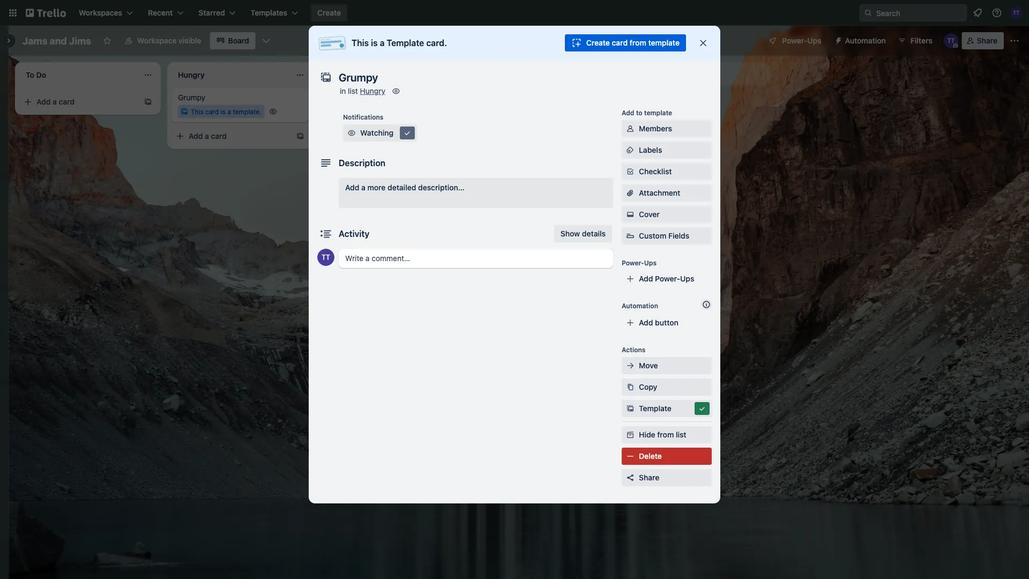 Task type: vqa. For each thing, say whether or not it's contained in the screenshot.
Labels link
yes



Task type: locate. For each thing, give the bounding box(es) containing it.
list up delete link
[[676, 430, 687, 439]]

sm image inside hide from list link
[[625, 429, 636, 440]]

custom
[[639, 231, 667, 240]]

details
[[582, 229, 606, 238]]

delete link
[[622, 448, 712, 465]]

workspace visible button
[[118, 32, 208, 49]]

add to template
[[622, 109, 672, 116]]

share button down "0 notifications" "image"
[[962, 32, 1004, 49]]

sm image for automation
[[830, 32, 845, 47]]

1 horizontal spatial share
[[977, 36, 998, 45]]

a
[[380, 38, 385, 48], [53, 97, 57, 106], [357, 97, 361, 106], [228, 108, 231, 115], [205, 132, 209, 140], [361, 183, 366, 192]]

0 vertical spatial power-ups
[[782, 36, 822, 45]]

create for create
[[317, 8, 341, 17]]

template down copy
[[639, 404, 672, 413]]

1 vertical spatial share button
[[622, 469, 712, 486]]

0 horizontal spatial automation
[[622, 302, 658, 309]]

0 horizontal spatial ups
[[644, 259, 657, 266]]

sm image left labels
[[625, 145, 636, 155]]

1 horizontal spatial template
[[639, 404, 672, 413]]

sm image inside checklist link
[[625, 166, 636, 177]]

1 horizontal spatial this
[[352, 38, 369, 48]]

actions
[[622, 346, 646, 353]]

1 horizontal spatial power-
[[655, 274, 680, 283]]

1 vertical spatial power-
[[622, 259, 644, 266]]

create
[[317, 8, 341, 17], [586, 38, 610, 47]]

0 vertical spatial terry turtle (terryturtle) image
[[1010, 6, 1023, 19]]

Write a comment text field
[[339, 249, 613, 268]]

share button down delete link
[[622, 469, 712, 486]]

open information menu image
[[992, 8, 1003, 18]]

2 horizontal spatial ups
[[808, 36, 822, 45]]

1 vertical spatial from
[[657, 430, 674, 439]]

0 vertical spatial ups
[[808, 36, 822, 45]]

0 horizontal spatial this
[[191, 108, 204, 115]]

this for this card is a template.
[[191, 108, 204, 115]]

add power-ups link
[[622, 270, 712, 287]]

delete
[[639, 452, 662, 461]]

share left 'show menu' image
[[977, 36, 998, 45]]

is up hungry link
[[371, 38, 378, 48]]

1 vertical spatial ups
[[644, 259, 657, 266]]

0 vertical spatial is
[[371, 38, 378, 48]]

0 horizontal spatial share
[[639, 473, 660, 482]]

move link
[[622, 357, 712, 374]]

1 horizontal spatial is
[[371, 38, 378, 48]]

1 horizontal spatial create from template… image
[[296, 132, 305, 140]]

sm image for watching
[[346, 128, 357, 138]]

terry turtle (terryturtle) image
[[1010, 6, 1023, 19], [944, 33, 959, 48], [317, 249, 335, 266]]

1 horizontal spatial ups
[[680, 274, 695, 283]]

ups up 'add power-ups'
[[644, 259, 657, 266]]

sm image inside move link
[[625, 360, 636, 371]]

grumpy
[[178, 93, 205, 102]]

board link
[[210, 32, 256, 49]]

ups down the fields on the right top of page
[[680, 274, 695, 283]]

list right in
[[348, 87, 358, 95]]

is down grumpy link
[[221, 108, 226, 115]]

power- inside "link"
[[655, 274, 680, 283]]

1 horizontal spatial from
[[657, 430, 674, 439]]

is
[[371, 38, 378, 48], [221, 108, 226, 115]]

sm image
[[830, 32, 845, 47], [625, 123, 636, 134], [625, 145, 636, 155], [625, 360, 636, 371], [625, 429, 636, 440]]

sm image right power-ups "button"
[[830, 32, 845, 47]]

add button
[[639, 318, 679, 327]]

sm image for checklist
[[625, 166, 636, 177]]

sm image down actions at the bottom
[[625, 360, 636, 371]]

sm image down add to template at the top right of page
[[625, 123, 636, 134]]

template left the 'card.'
[[387, 38, 424, 48]]

checklist link
[[622, 163, 712, 180]]

attachment
[[639, 188, 681, 197]]

0 vertical spatial from
[[630, 38, 647, 47]]

1 horizontal spatial add a card
[[189, 132, 227, 140]]

labels
[[639, 146, 662, 154]]

1 horizontal spatial terry turtle (terryturtle) image
[[944, 33, 959, 48]]

2 vertical spatial terry turtle (terryturtle) image
[[317, 249, 335, 266]]

1 vertical spatial template
[[644, 109, 672, 116]]

to
[[636, 109, 643, 116]]

template button
[[622, 400, 712, 417]]

members
[[639, 124, 672, 133]]

show details link
[[554, 225, 612, 242]]

0 vertical spatial share
[[977, 36, 998, 45]]

add
[[36, 97, 51, 106], [341, 97, 355, 106], [622, 109, 635, 116], [189, 132, 203, 140], [345, 183, 359, 192], [639, 274, 653, 283], [639, 318, 653, 327]]

1 vertical spatial is
[[221, 108, 226, 115]]

description…
[[418, 183, 465, 192]]

0 horizontal spatial share button
[[622, 469, 712, 486]]

2 vertical spatial power-
[[655, 274, 680, 283]]

add a card button
[[19, 93, 139, 110], [324, 93, 444, 110], [172, 128, 292, 145]]

1 horizontal spatial share button
[[962, 32, 1004, 49]]

2 horizontal spatial power-
[[782, 36, 808, 45]]

1 vertical spatial create from template… image
[[296, 132, 305, 140]]

add button button
[[622, 314, 712, 331]]

customize views image
[[261, 35, 272, 46]]

share
[[977, 36, 998, 45], [639, 473, 660, 482]]

sm image inside copy link
[[625, 382, 636, 392]]

workspace
[[137, 36, 177, 45]]

description
[[339, 158, 386, 168]]

2 horizontal spatial terry turtle (terryturtle) image
[[1010, 6, 1023, 19]]

0 horizontal spatial terry turtle (terryturtle) image
[[317, 249, 335, 266]]

template
[[648, 38, 680, 47], [644, 109, 672, 116]]

1 vertical spatial power-ups
[[622, 259, 657, 266]]

power-ups inside power-ups "button"
[[782, 36, 822, 45]]

this down grumpy
[[191, 108, 204, 115]]

this card is a template.
[[191, 108, 261, 115]]

None text field
[[333, 68, 687, 87]]

sm image inside delete link
[[625, 451, 636, 462]]

1 vertical spatial terry turtle (terryturtle) image
[[944, 33, 959, 48]]

move
[[639, 361, 658, 370]]

0 vertical spatial automation
[[845, 36, 886, 45]]

sm image inside the labels link
[[625, 145, 636, 155]]

sm image for hide from list
[[625, 429, 636, 440]]

automation
[[845, 36, 886, 45], [622, 302, 658, 309]]

1 vertical spatial create
[[586, 38, 610, 47]]

hide from list link
[[622, 426, 712, 443]]

0 vertical spatial this
[[352, 38, 369, 48]]

0 horizontal spatial add a card
[[36, 97, 75, 106]]

0 vertical spatial power-
[[782, 36, 808, 45]]

copy
[[639, 383, 657, 391]]

automation up add button
[[622, 302, 658, 309]]

ups left automation button
[[808, 36, 822, 45]]

1 vertical spatial list
[[676, 430, 687, 439]]

1 vertical spatial template
[[639, 404, 672, 413]]

create inside primary element
[[317, 8, 341, 17]]

custom fields
[[639, 231, 690, 240]]

sm image inside members link
[[625, 123, 636, 134]]

card
[[612, 38, 628, 47], [59, 97, 75, 106], [363, 97, 379, 106], [205, 108, 219, 115], [211, 132, 227, 140]]

0 vertical spatial create from template… image
[[144, 98, 152, 106]]

cover
[[639, 210, 660, 219]]

power-ups
[[782, 36, 822, 45], [622, 259, 657, 266]]

template
[[387, 38, 424, 48], [639, 404, 672, 413]]

ups
[[808, 36, 822, 45], [644, 259, 657, 266], [680, 274, 695, 283]]

grumpy link
[[178, 92, 302, 103]]

this up in list hungry
[[352, 38, 369, 48]]

sm image
[[391, 86, 402, 97], [346, 128, 357, 138], [402, 128, 413, 138], [625, 166, 636, 177], [625, 209, 636, 220], [625, 382, 636, 392], [625, 403, 636, 414], [697, 403, 708, 414], [625, 451, 636, 462]]

0 vertical spatial list
[[348, 87, 358, 95]]

1 horizontal spatial automation
[[845, 36, 886, 45]]

sm image inside cover link
[[625, 209, 636, 220]]

create for create card from template
[[586, 38, 610, 47]]

card.
[[426, 38, 447, 48]]

automation inside button
[[845, 36, 886, 45]]

1 vertical spatial automation
[[622, 302, 658, 309]]

Board name text field
[[17, 32, 96, 49]]

1 horizontal spatial create
[[586, 38, 610, 47]]

create button
[[311, 4, 348, 21]]

sm image for delete
[[625, 451, 636, 462]]

0 horizontal spatial list
[[348, 87, 358, 95]]

0 vertical spatial template
[[648, 38, 680, 47]]

sm image left hide
[[625, 429, 636, 440]]

custom fields button
[[622, 231, 712, 241]]

1 vertical spatial share
[[639, 473, 660, 482]]

sm image for template
[[625, 403, 636, 414]]

automation down search icon
[[845, 36, 886, 45]]

0 horizontal spatial create
[[317, 8, 341, 17]]

0 horizontal spatial is
[[221, 108, 226, 115]]

list
[[348, 87, 358, 95], [676, 430, 687, 439]]

2 vertical spatial ups
[[680, 274, 695, 283]]

this for this is a template card.
[[352, 38, 369, 48]]

add a more detailed description…
[[345, 183, 465, 192]]

add a card
[[36, 97, 75, 106], [341, 97, 379, 106], [189, 132, 227, 140]]

share down delete
[[639, 473, 660, 482]]

1 horizontal spatial power-ups
[[782, 36, 822, 45]]

0 vertical spatial template
[[387, 38, 424, 48]]

this
[[352, 38, 369, 48], [191, 108, 204, 115]]

1 vertical spatial this
[[191, 108, 204, 115]]

power-ups button
[[761, 32, 828, 49]]

0 horizontal spatial from
[[630, 38, 647, 47]]

power-
[[782, 36, 808, 45], [622, 259, 644, 266], [655, 274, 680, 283]]

0 horizontal spatial create from template… image
[[144, 98, 152, 106]]

sm image inside automation button
[[830, 32, 845, 47]]

share button
[[962, 32, 1004, 49], [622, 469, 712, 486]]

visible
[[179, 36, 201, 45]]

0 vertical spatial create
[[317, 8, 341, 17]]

from
[[630, 38, 647, 47], [657, 430, 674, 439]]

template inside button
[[639, 404, 672, 413]]

create from template… image
[[144, 98, 152, 106], [296, 132, 305, 140]]



Task type: describe. For each thing, give the bounding box(es) containing it.
from inside create card from template button
[[630, 38, 647, 47]]

show details
[[561, 229, 606, 238]]

labels link
[[622, 142, 712, 159]]

switch to… image
[[8, 8, 18, 18]]

create card from template
[[586, 38, 680, 47]]

share for the topmost the share button
[[977, 36, 998, 45]]

2 horizontal spatial add a card button
[[324, 93, 444, 110]]

share for the share button to the bottom
[[639, 473, 660, 482]]

add power-ups
[[639, 274, 695, 283]]

star or unstar board image
[[103, 36, 111, 45]]

hide
[[639, 430, 656, 439]]

0 notifications image
[[972, 6, 984, 19]]

primary element
[[0, 0, 1029, 26]]

1 horizontal spatial list
[[676, 430, 687, 439]]

template inside create card from template button
[[648, 38, 680, 47]]

jams
[[23, 35, 47, 46]]

back to home image
[[26, 4, 66, 21]]

members link
[[622, 120, 712, 137]]

create card from template button
[[565, 34, 686, 51]]

0 horizontal spatial power-ups
[[622, 259, 657, 266]]

button
[[655, 318, 679, 327]]

from inside hide from list link
[[657, 430, 674, 439]]

jams and jims
[[23, 35, 91, 46]]

cover link
[[622, 206, 712, 223]]

hungry
[[360, 87, 386, 95]]

ups inside "link"
[[680, 274, 695, 283]]

add inside "link"
[[639, 274, 653, 283]]

create from template… image for the middle add a card button
[[296, 132, 305, 140]]

power- inside "button"
[[782, 36, 808, 45]]

automation button
[[830, 32, 893, 49]]

0 vertical spatial share button
[[962, 32, 1004, 49]]

fields
[[669, 231, 690, 240]]

1 horizontal spatial add a card button
[[172, 128, 292, 145]]

filters button
[[895, 32, 936, 49]]

watching
[[360, 128, 394, 137]]

board
[[228, 36, 249, 45]]

add a card for the middle add a card button
[[189, 132, 227, 140]]

hide from list
[[639, 430, 687, 439]]

sm image for move
[[625, 360, 636, 371]]

0 horizontal spatial power-
[[622, 259, 644, 266]]

0 horizontal spatial add a card button
[[19, 93, 139, 110]]

2 horizontal spatial add a card
[[341, 97, 379, 106]]

ups inside "button"
[[808, 36, 822, 45]]

filters
[[911, 36, 933, 45]]

watching button
[[343, 124, 417, 142]]

sm image for members
[[625, 123, 636, 134]]

in list hungry
[[340, 87, 386, 95]]

hungry link
[[360, 87, 386, 95]]

detailed
[[388, 183, 416, 192]]

attachment button
[[622, 184, 712, 202]]

this is a template card.
[[352, 38, 447, 48]]

activity
[[339, 229, 370, 239]]

sm image for labels
[[625, 145, 636, 155]]

terry turtle (terryturtle) image inside primary element
[[1010, 6, 1023, 19]]

jims
[[69, 35, 91, 46]]

add a more detailed description… link
[[339, 178, 613, 208]]

copy link
[[622, 379, 712, 396]]

sm image for cover
[[625, 209, 636, 220]]

create from template… image for leftmost add a card button
[[144, 98, 152, 106]]

and
[[50, 35, 67, 46]]

search image
[[864, 9, 873, 17]]

add a card for leftmost add a card button
[[36, 97, 75, 106]]

show menu image
[[1010, 35, 1020, 46]]

sm image for copy
[[625, 382, 636, 392]]

more
[[368, 183, 386, 192]]

workspace visible
[[137, 36, 201, 45]]

in
[[340, 87, 346, 95]]

checklist
[[639, 167, 672, 176]]

template.
[[233, 108, 261, 115]]

notifications
[[343, 113, 384, 121]]

add inside "button"
[[639, 318, 653, 327]]

show
[[561, 229, 580, 238]]

0 horizontal spatial template
[[387, 38, 424, 48]]

Search field
[[873, 5, 967, 21]]



